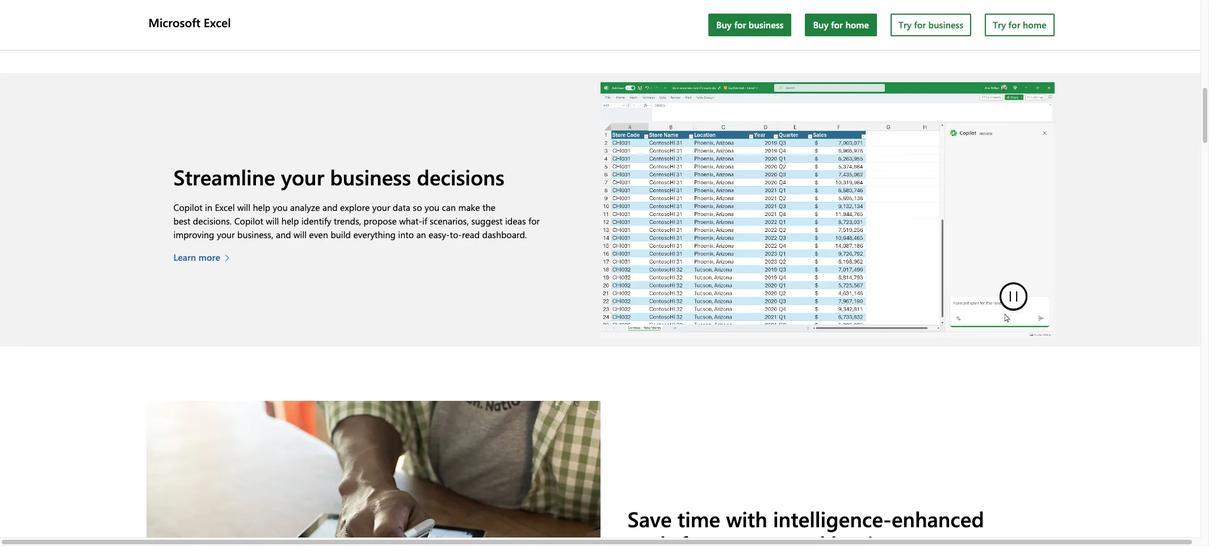 Task type: vqa. For each thing, say whether or not it's contained in the screenshot.
2nd TRY from left
yes



Task type: locate. For each thing, give the bounding box(es) containing it.
buy inside "link"
[[814, 19, 829, 31]]

for for try for business
[[915, 19, 927, 31]]

1 vertical spatial your
[[372, 202, 390, 214]]

home for try for home
[[1023, 19, 1047, 31]]

business inside "link"
[[929, 19, 964, 31]]

0 vertical spatial your
[[281, 163, 325, 191]]

1 horizontal spatial try
[[994, 19, 1007, 31]]

you up your business, in the left top of the page
[[273, 202, 288, 214]]

streamline your business decisions
[[174, 163, 505, 191]]

try for try for home
[[994, 19, 1007, 31]]

so
[[413, 202, 422, 214]]

1 horizontal spatial your
[[372, 202, 390, 214]]

try
[[899, 19, 912, 31], [994, 19, 1007, 31]]

2 buy from the left
[[814, 19, 829, 31]]

1 home from the left
[[846, 19, 870, 31]]

your up propose what-
[[372, 202, 390, 214]]

0 vertical spatial excel
[[204, 14, 231, 30]]

1 horizontal spatial help
[[282, 216, 299, 227]]

1 horizontal spatial you
[[425, 202, 440, 214]]

you
[[273, 202, 288, 214], [425, 202, 440, 214]]

0 horizontal spatial and
[[276, 229, 291, 241]]

try for home link
[[986, 14, 1055, 36]]

microsoft
[[149, 14, 201, 30]]

in
[[205, 202, 212, 214]]

home
[[846, 19, 870, 31], [1023, 19, 1047, 31]]

learn more link
[[174, 251, 236, 265]]

buy for home link
[[806, 14, 878, 36]]

1 vertical spatial will
[[266, 216, 279, 227]]

excel inside "element"
[[204, 14, 231, 30]]

an
[[417, 229, 426, 241]]

buy for business link
[[709, 14, 792, 36]]

buy for business
[[717, 19, 784, 31]]

improving
[[174, 229, 214, 241]]

1 try from the left
[[899, 19, 912, 31]]

0 horizontal spatial try
[[899, 19, 912, 31]]

0 horizontal spatial will
[[237, 202, 251, 214]]

business
[[749, 19, 784, 31], [929, 19, 964, 31], [330, 163, 411, 191]]

for
[[735, 19, 747, 31], [832, 19, 843, 31], [915, 19, 927, 31], [1009, 19, 1021, 31], [529, 216, 540, 227], [681, 531, 709, 547]]

everything
[[354, 229, 396, 241]]

build
[[331, 229, 351, 241]]

0 horizontal spatial business
[[330, 163, 411, 191]]

make
[[459, 202, 480, 214]]

best decisions. copilot
[[174, 216, 263, 227]]

0 horizontal spatial help
[[253, 202, 270, 214]]

buy for buy for business
[[717, 19, 732, 31]]

2 home from the left
[[1023, 19, 1047, 31]]

try inside try for business "link"
[[899, 19, 912, 31]]

and
[[276, 229, 291, 241], [790, 531, 826, 547]]

1 you from the left
[[273, 202, 288, 214]]

your up analyze and explore
[[281, 163, 325, 191]]

propose what-
[[364, 216, 422, 227]]

help
[[253, 202, 270, 214], [282, 216, 299, 227]]

for inside copilot in excel will help you analyze and explore your data so you can make the best decisions. copilot will help identify trends, propose what-if scenarios, suggest ideas for improving your business, and will even build everything into an easy-to-read dashboard.
[[529, 216, 540, 227]]

1 horizontal spatial and
[[790, 531, 826, 547]]

2 you from the left
[[425, 202, 440, 214]]

enhanced
[[892, 505, 985, 533]]

2 try from the left
[[994, 19, 1007, 31]]

try for business
[[899, 19, 964, 31]]

1 vertical spatial and
[[790, 531, 826, 547]]

for inside "link"
[[832, 19, 843, 31]]

try for try for business
[[899, 19, 912, 31]]

2 horizontal spatial will
[[294, 229, 307, 241]]

streamline
[[174, 163, 275, 191]]

copilot
[[174, 202, 203, 214]]

learn more
[[174, 252, 220, 264]]

your business,
[[217, 229, 274, 241]]

dashboard.
[[483, 229, 527, 241]]

0 horizontal spatial you
[[273, 202, 288, 214]]

home inside "link"
[[846, 19, 870, 31]]

excel right microsoft
[[204, 14, 231, 30]]

if
[[422, 216, 428, 227]]

0 horizontal spatial home
[[846, 19, 870, 31]]

excel
[[204, 14, 231, 30], [215, 202, 235, 214]]

copilot in excel will help you analyze and explore your data so you can make the best decisions. copilot will help identify trends, propose what-if scenarios, suggest ideas for improving your business, and will even build everything into an easy-to-read dashboard.
[[174, 202, 540, 241]]

1 horizontal spatial will
[[266, 216, 279, 227]]

easy-
[[429, 229, 450, 241]]

help up your business, in the left top of the page
[[253, 202, 270, 214]]

decisions
[[417, 163, 505, 191]]

1 horizontal spatial buy
[[814, 19, 829, 31]]

1 vertical spatial excel
[[215, 202, 235, 214]]

1 horizontal spatial home
[[1023, 19, 1047, 31]]

2 horizontal spatial business
[[929, 19, 964, 31]]

help left identify
[[282, 216, 299, 227]]

1 horizontal spatial business
[[749, 19, 784, 31]]

0 horizontal spatial your
[[281, 163, 325, 191]]

0 horizontal spatial buy
[[717, 19, 732, 31]]

business for buy
[[749, 19, 784, 31]]

will
[[237, 202, 251, 214], [266, 216, 279, 227], [294, 229, 307, 241]]

you right so
[[425, 202, 440, 214]]

excel up best decisions. copilot on the top left of the page
[[215, 202, 235, 214]]

buy
[[717, 19, 732, 31], [814, 19, 829, 31]]

0 vertical spatial and
[[276, 229, 291, 241]]

and inside save time with intelligence-enhanced tools for experts and beginners
[[790, 531, 826, 547]]

your
[[281, 163, 325, 191], [372, 202, 390, 214]]

1 buy from the left
[[717, 19, 732, 31]]

with
[[727, 505, 768, 533]]

buy for buy for home
[[814, 19, 829, 31]]

try inside try for home link
[[994, 19, 1007, 31]]

for inside "link"
[[915, 19, 927, 31]]



Task type: describe. For each thing, give the bounding box(es) containing it.
beginners
[[832, 531, 926, 547]]

try for home
[[994, 19, 1047, 31]]

pause background videostreamline your business decisions image
[[1002, 285, 1028, 313]]

read
[[462, 229, 480, 241]]

buy for home
[[814, 19, 870, 31]]

close-up of a person's hands working on an excel spreadsheet on a tablet screen image
[[146, 402, 601, 547]]

data
[[393, 202, 411, 214]]

business for try
[[929, 19, 964, 31]]

identify
[[302, 216, 332, 227]]

tools
[[628, 531, 675, 547]]

for inside save time with intelligence-enhanced tools for experts and beginners
[[681, 531, 709, 547]]

home for buy for home
[[846, 19, 870, 31]]

time
[[678, 505, 721, 533]]

learn
[[174, 252, 196, 264]]

more
[[199, 252, 220, 264]]

experts
[[714, 531, 784, 547]]

0 vertical spatial help
[[253, 202, 270, 214]]

the
[[483, 202, 496, 214]]

excel inside copilot in excel will help you analyze and explore your data so you can make the best decisions. copilot will help identify trends, propose what-if scenarios, suggest ideas for improving your business, and will even build everything into an easy-to-read dashboard.
[[215, 202, 235, 214]]

microsoft excel
[[149, 14, 231, 30]]

scenarios, suggest
[[430, 216, 503, 227]]

1 vertical spatial help
[[282, 216, 299, 227]]

can
[[442, 202, 456, 214]]

to-
[[450, 229, 462, 241]]

try for business link
[[891, 14, 972, 36]]

2 vertical spatial will
[[294, 229, 307, 241]]

for for buy for business
[[735, 19, 747, 31]]

for for try for home
[[1009, 19, 1021, 31]]

0 vertical spatial will
[[237, 202, 251, 214]]

analyze and explore
[[290, 202, 370, 214]]

your inside copilot in excel will help you analyze and explore your data so you can make the best decisions. copilot will help identify trends, propose what-if scenarios, suggest ideas for improving your business, and will even build everything into an easy-to-read dashboard.
[[372, 202, 390, 214]]

save
[[628, 505, 672, 533]]

for for buy for home
[[832, 19, 843, 31]]

even
[[309, 229, 328, 241]]

intelligence-
[[774, 505, 892, 533]]

and inside copilot in excel will help you analyze and explore your data so you can make the best decisions. copilot will help identify trends, propose what-if scenarios, suggest ideas for improving your business, and will even build everything into an easy-to-read dashboard.
[[276, 229, 291, 241]]

microsoft excel element
[[146, 0, 1062, 50]]

save time with intelligence-enhanced tools for experts and beginners
[[628, 505, 985, 547]]

into
[[398, 229, 414, 241]]

business for streamline
[[330, 163, 411, 191]]

trends,
[[334, 216, 361, 227]]

ideas
[[505, 216, 526, 227]]



